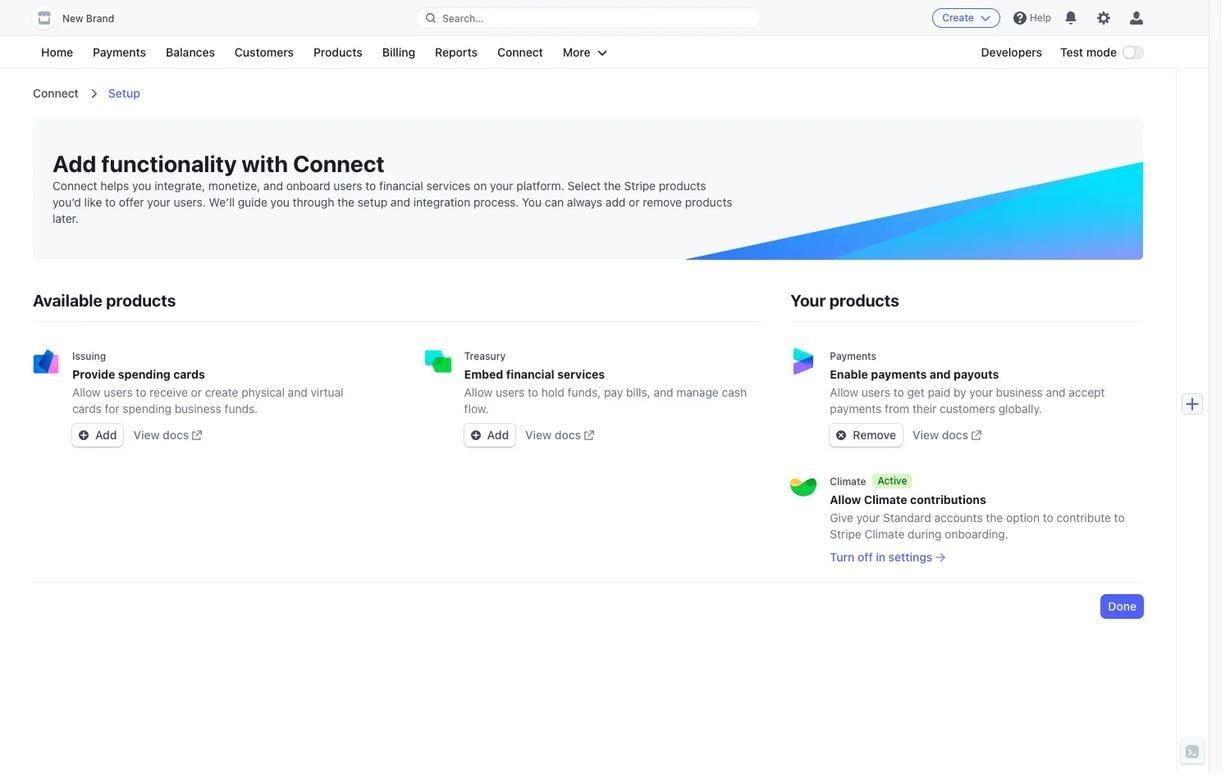 Task type: locate. For each thing, give the bounding box(es) containing it.
users inside the "payments enable payments and payouts allow users to get paid by your business and accept payments from their customers globally."
[[861, 386, 890, 400]]

by
[[953, 386, 966, 400]]

payments up get
[[871, 368, 927, 382]]

payments up remove button
[[830, 402, 882, 416]]

1 view docs from the left
[[133, 428, 189, 442]]

embed
[[464, 368, 503, 382]]

1 horizontal spatial view
[[525, 428, 552, 442]]

create button
[[932, 8, 1000, 28]]

1 horizontal spatial business
[[996, 386, 1043, 400]]

0 horizontal spatial payments
[[93, 45, 146, 59]]

add down flow.
[[487, 428, 509, 442]]

docs down "hold"
[[555, 428, 581, 442]]

and
[[263, 179, 283, 193], [391, 195, 410, 209], [930, 368, 951, 382], [288, 386, 307, 400], [654, 386, 673, 400], [1046, 386, 1066, 400]]

view down "hold"
[[525, 428, 552, 442]]

1 vertical spatial climate
[[864, 493, 907, 507]]

0 horizontal spatial connect link
[[33, 86, 79, 100]]

0 vertical spatial climate
[[830, 476, 866, 488]]

1 vertical spatial you
[[270, 195, 290, 209]]

2 horizontal spatial view docs
[[913, 428, 968, 442]]

customers
[[940, 402, 995, 416]]

0 horizontal spatial cards
[[72, 402, 102, 416]]

you right guide at the left
[[270, 195, 290, 209]]

1 horizontal spatial stripe
[[830, 528, 861, 542]]

view docs down "hold"
[[525, 428, 581, 442]]

get
[[907, 386, 925, 400]]

0 vertical spatial or
[[629, 195, 640, 209]]

users up setup
[[333, 179, 362, 193]]

view docs for available products
[[133, 428, 189, 442]]

give
[[830, 511, 853, 525]]

view docs link down customers at bottom
[[913, 428, 981, 444]]

on
[[474, 179, 487, 193]]

docs down receive
[[163, 428, 189, 442]]

connect down home link
[[33, 86, 79, 100]]

spending up receive
[[118, 368, 171, 382]]

1 vertical spatial services
[[557, 368, 605, 382]]

add up you'd
[[53, 150, 96, 177]]

guide
[[238, 195, 267, 209]]

connect link down home link
[[33, 86, 79, 100]]

2 add button from the left
[[464, 424, 515, 447]]

products
[[659, 179, 706, 193], [685, 195, 732, 209], [106, 291, 176, 310], [829, 291, 899, 310]]

business down create
[[175, 402, 221, 416]]

help button
[[1007, 5, 1058, 31]]

view docs link
[[133, 428, 202, 444], [525, 428, 594, 444], [913, 428, 981, 444]]

2 view docs link from the left
[[525, 428, 594, 444]]

balances link
[[158, 43, 223, 62]]

the up add
[[604, 179, 621, 193]]

1 vertical spatial the
[[337, 195, 354, 209]]

financial
[[379, 179, 423, 193], [506, 368, 554, 382]]

0 horizontal spatial view docs link
[[133, 428, 202, 444]]

business
[[996, 386, 1043, 400], [175, 402, 221, 416]]

to right contribute
[[1114, 511, 1125, 525]]

add down for
[[95, 428, 117, 442]]

1 horizontal spatial payments
[[830, 350, 876, 363]]

users inside treasury embed financial services allow users to hold funds, pay bills, and manage cash flow.
[[496, 386, 525, 400]]

done link
[[1102, 596, 1143, 619]]

issuing provide spending cards allow users to receive or create physical and virtual cards for spending business funds.
[[72, 350, 343, 416]]

0 horizontal spatial services
[[426, 179, 470, 193]]

to up from
[[893, 386, 904, 400]]

0 vertical spatial the
[[604, 179, 621, 193]]

Search… search field
[[416, 8, 760, 28]]

1 horizontal spatial cards
[[173, 368, 205, 382]]

payments inside the "payments enable payments and payouts allow users to get paid by your business and accept payments from their customers globally."
[[830, 350, 876, 363]]

2 horizontal spatial the
[[986, 511, 1003, 525]]

new brand button
[[33, 7, 131, 30]]

1 vertical spatial financial
[[506, 368, 554, 382]]

0 horizontal spatial view
[[133, 428, 160, 442]]

your
[[490, 179, 513, 193], [147, 195, 171, 209], [969, 386, 993, 400], [856, 511, 880, 525]]

view docs link for available products
[[133, 428, 202, 444]]

0 horizontal spatial view docs
[[133, 428, 189, 442]]

financial up setup
[[379, 179, 423, 193]]

to inside the "payments enable payments and payouts allow users to get paid by your business and accept payments from their customers globally."
[[893, 386, 904, 400]]

allow
[[72, 386, 101, 400], [464, 386, 493, 400], [830, 386, 858, 400], [830, 493, 861, 507]]

the left setup
[[337, 195, 354, 209]]

stripe down give
[[830, 528, 861, 542]]

allow up flow.
[[464, 386, 493, 400]]

1 horizontal spatial view docs link
[[525, 428, 594, 444]]

and left accept
[[1046, 386, 1066, 400]]

the
[[604, 179, 621, 193], [337, 195, 354, 209], [986, 511, 1003, 525]]

view docs link down "hold"
[[525, 428, 594, 444]]

3 view from the left
[[913, 428, 939, 442]]

create
[[205, 386, 238, 400]]

climate up turn off in settings
[[865, 528, 905, 542]]

1 horizontal spatial connect link
[[489, 43, 551, 62]]

0 horizontal spatial docs
[[163, 428, 189, 442]]

accept
[[1069, 386, 1105, 400]]

to down helps
[[105, 195, 116, 209]]

1 horizontal spatial svg image
[[471, 431, 481, 441]]

cards up receive
[[173, 368, 205, 382]]

0 horizontal spatial add button
[[72, 424, 123, 447]]

view
[[133, 428, 160, 442], [525, 428, 552, 442], [913, 428, 939, 442]]

0 horizontal spatial stripe
[[624, 179, 656, 193]]

users
[[333, 179, 362, 193], [104, 386, 133, 400], [496, 386, 525, 400], [861, 386, 890, 400]]

1 vertical spatial payments
[[830, 350, 876, 363]]

and inside issuing provide spending cards allow users to receive or create physical and virtual cards for spending business funds.
[[288, 386, 307, 400]]

2 view docs from the left
[[525, 428, 581, 442]]

view down their
[[913, 428, 939, 442]]

cards left for
[[72, 402, 102, 416]]

0 vertical spatial you
[[132, 179, 151, 193]]

services inside treasury embed financial services allow users to hold funds, pay bills, and manage cash flow.
[[557, 368, 605, 382]]

0 vertical spatial business
[[996, 386, 1043, 400]]

3 docs from the left
[[942, 428, 968, 442]]

products right remove
[[685, 195, 732, 209]]

2 horizontal spatial svg image
[[836, 431, 846, 441]]

payments down brand
[[93, 45, 146, 59]]

setup
[[108, 86, 140, 100]]

your down payouts
[[969, 386, 993, 400]]

2 view from the left
[[525, 428, 552, 442]]

view docs link for your products
[[913, 428, 981, 444]]

provide
[[72, 368, 115, 382]]

2 vertical spatial the
[[986, 511, 1003, 525]]

your right give
[[856, 511, 880, 525]]

active
[[878, 475, 907, 487]]

view down receive
[[133, 428, 160, 442]]

0 horizontal spatial or
[[191, 386, 202, 400]]

0 horizontal spatial the
[[337, 195, 354, 209]]

3 view docs from the left
[[913, 428, 968, 442]]

1 view docs link from the left
[[133, 428, 202, 444]]

the up onboarding.
[[986, 511, 1003, 525]]

turn off in settings
[[830, 551, 932, 565]]

1 horizontal spatial add button
[[464, 424, 515, 447]]

allow inside issuing provide spending cards allow users to receive or create physical and virtual cards for spending business funds.
[[72, 386, 101, 400]]

allow down enable
[[830, 386, 858, 400]]

0 vertical spatial financial
[[379, 179, 423, 193]]

the inside the allow climate contributions give your standard accounts the option to contribute to stripe climate during onboarding.
[[986, 511, 1003, 525]]

new brand
[[62, 12, 114, 25]]

climate up give
[[830, 476, 866, 488]]

their
[[912, 402, 937, 416]]

users inside add functionality with connect connect helps you integrate, monetize, and onboard users to financial services on your platform. select the stripe products you'd like to offer your users. we'll guide you through the setup and integration process. you can always add or remove products later.
[[333, 179, 362, 193]]

you
[[522, 195, 542, 209]]

1 horizontal spatial services
[[557, 368, 605, 382]]

allow up give
[[830, 493, 861, 507]]

2 horizontal spatial view
[[913, 428, 939, 442]]

and right bills,
[[654, 386, 673, 400]]

payments for payments enable payments and payouts allow users to get paid by your business and accept payments from their customers globally.
[[830, 350, 876, 363]]

services up funds,
[[557, 368, 605, 382]]

0 horizontal spatial business
[[175, 402, 221, 416]]

svg image inside remove button
[[836, 431, 846, 441]]

allow down provide
[[72, 386, 101, 400]]

business up globally.
[[996, 386, 1043, 400]]

climate down the active
[[864, 493, 907, 507]]

view docs down receive
[[133, 428, 189, 442]]

stripe
[[624, 179, 656, 193], [830, 528, 861, 542]]

1 docs from the left
[[163, 428, 189, 442]]

test mode
[[1060, 45, 1117, 59]]

payments up enable
[[830, 350, 876, 363]]

billing
[[382, 45, 415, 59]]

and down with
[[263, 179, 283, 193]]

svg image
[[79, 431, 89, 441], [471, 431, 481, 441], [836, 431, 846, 441]]

or left create
[[191, 386, 202, 400]]

1 vertical spatial stripe
[[830, 528, 861, 542]]

from
[[885, 402, 909, 416]]

docs for available products
[[163, 428, 189, 442]]

developers
[[981, 45, 1042, 59]]

svg image left remove
[[836, 431, 846, 441]]

or right add
[[629, 195, 640, 209]]

add button down for
[[72, 424, 123, 447]]

like
[[84, 195, 102, 209]]

0 vertical spatial payments
[[93, 45, 146, 59]]

add button
[[72, 424, 123, 447], [464, 424, 515, 447]]

1 vertical spatial or
[[191, 386, 202, 400]]

1 horizontal spatial or
[[629, 195, 640, 209]]

add
[[53, 150, 96, 177], [95, 428, 117, 442], [487, 428, 509, 442]]

you
[[132, 179, 151, 193], [270, 195, 290, 209]]

0 horizontal spatial you
[[132, 179, 151, 193]]

connect
[[497, 45, 543, 59], [33, 86, 79, 100], [293, 150, 385, 177], [53, 179, 97, 193]]

3 view docs link from the left
[[913, 428, 981, 444]]

0 vertical spatial services
[[426, 179, 470, 193]]

1 horizontal spatial view docs
[[525, 428, 581, 442]]

business inside issuing provide spending cards allow users to receive or create physical and virtual cards for spending business funds.
[[175, 402, 221, 416]]

paid
[[928, 386, 950, 400]]

add button down flow.
[[464, 424, 515, 447]]

later.
[[53, 212, 79, 226]]

globally.
[[998, 402, 1042, 416]]

financial up "hold"
[[506, 368, 554, 382]]

to right 'option'
[[1043, 511, 1053, 525]]

to up setup
[[365, 179, 376, 193]]

users up from
[[861, 386, 890, 400]]

new
[[62, 12, 83, 25]]

products link
[[305, 43, 371, 62]]

financial inside treasury embed financial services allow users to hold funds, pay bills, and manage cash flow.
[[506, 368, 554, 382]]

services up integration on the top left
[[426, 179, 470, 193]]

payments
[[93, 45, 146, 59], [830, 350, 876, 363]]

onboarding.
[[945, 528, 1008, 542]]

you up offer
[[132, 179, 151, 193]]

3 svg image from the left
[[836, 431, 846, 441]]

financial inside add functionality with connect connect helps you integrate, monetize, and onboard users to financial services on your platform. select the stripe products you'd like to offer your users. we'll guide you through the setup and integration process. you can always add or remove products later.
[[379, 179, 423, 193]]

spending
[[118, 368, 171, 382], [123, 402, 171, 416]]

to left receive
[[136, 386, 146, 400]]

payments link
[[85, 43, 154, 62]]

connect link left more
[[489, 43, 551, 62]]

add button for for
[[72, 424, 123, 447]]

reports link
[[427, 43, 486, 62]]

0 horizontal spatial svg image
[[79, 431, 89, 441]]

to left "hold"
[[528, 386, 538, 400]]

2 horizontal spatial docs
[[942, 428, 968, 442]]

and right setup
[[391, 195, 410, 209]]

enable
[[830, 368, 868, 382]]

1 horizontal spatial financial
[[506, 368, 554, 382]]

0 vertical spatial payments
[[871, 368, 927, 382]]

payments
[[871, 368, 927, 382], [830, 402, 882, 416]]

services inside add functionality with connect connect helps you integrate, monetize, and onboard users to financial services on your platform. select the stripe products you'd like to offer your users. we'll guide you through the setup and integration process. you can always add or remove products later.
[[426, 179, 470, 193]]

0 horizontal spatial financial
[[379, 179, 423, 193]]

developers link
[[973, 43, 1050, 62]]

1 horizontal spatial docs
[[555, 428, 581, 442]]

spending down receive
[[123, 402, 171, 416]]

1 svg image from the left
[[79, 431, 89, 441]]

users down embed
[[496, 386, 525, 400]]

and left "virtual" at the left of page
[[288, 386, 307, 400]]

stripe up remove
[[624, 179, 656, 193]]

svg image down flow.
[[471, 431, 481, 441]]

docs down customers at bottom
[[942, 428, 968, 442]]

view docs link down receive
[[133, 428, 202, 444]]

add functionality with connect connect helps you integrate, monetize, and onboard users to financial services on your platform. select the stripe products you'd like to offer your users. we'll guide you through the setup and integration process. you can always add or remove products later.
[[53, 150, 732, 226]]

docs
[[163, 428, 189, 442], [555, 428, 581, 442], [942, 428, 968, 442]]

0 vertical spatial cards
[[173, 368, 205, 382]]

1 vertical spatial business
[[175, 402, 221, 416]]

2 horizontal spatial view docs link
[[913, 428, 981, 444]]

standard
[[883, 511, 931, 525]]

users up for
[[104, 386, 133, 400]]

0 vertical spatial stripe
[[624, 179, 656, 193]]

svg image down provide
[[79, 431, 89, 441]]

view for your products
[[913, 428, 939, 442]]

1 vertical spatial cards
[[72, 402, 102, 416]]

contribute
[[1057, 511, 1111, 525]]

2 svg image from the left
[[471, 431, 481, 441]]

view docs down their
[[913, 428, 968, 442]]

1 add button from the left
[[72, 424, 123, 447]]

1 view from the left
[[133, 428, 160, 442]]



Task type: describe. For each thing, give the bounding box(es) containing it.
view docs for your products
[[913, 428, 968, 442]]

or inside issuing provide spending cards allow users to receive or create physical and virtual cards for spending business funds.
[[191, 386, 202, 400]]

treasury embed financial services allow users to hold funds, pay bills, and manage cash flow.
[[464, 350, 747, 416]]

manage
[[676, 386, 719, 400]]

billing link
[[374, 43, 423, 62]]

svg image for available
[[79, 431, 89, 441]]

customers
[[235, 45, 294, 59]]

to inside treasury embed financial services allow users to hold funds, pay bills, and manage cash flow.
[[528, 386, 538, 400]]

available products
[[33, 291, 176, 310]]

we'll
[[209, 195, 235, 209]]

products right available
[[106, 291, 176, 310]]

1 horizontal spatial you
[[270, 195, 290, 209]]

1 vertical spatial payments
[[830, 402, 882, 416]]

products right your in the top of the page
[[829, 291, 899, 310]]

your products
[[790, 291, 899, 310]]

allow climate contributions give your standard accounts the option to contribute to stripe climate during onboarding.
[[830, 493, 1125, 542]]

view for available products
[[133, 428, 160, 442]]

contributions
[[910, 493, 986, 507]]

platform.
[[516, 179, 564, 193]]

add
[[606, 195, 626, 209]]

allow inside the "payments enable payments and payouts allow users to get paid by your business and accept payments from their customers globally."
[[830, 386, 858, 400]]

remove
[[853, 428, 896, 442]]

users.
[[174, 195, 206, 209]]

0 vertical spatial connect link
[[489, 43, 551, 62]]

treasury
[[464, 350, 506, 363]]

products
[[313, 45, 362, 59]]

to inside issuing provide spending cards allow users to receive or create physical and virtual cards for spending business funds.
[[136, 386, 146, 400]]

funds.
[[224, 402, 258, 416]]

bills,
[[626, 386, 650, 400]]

stripe inside the allow climate contributions give your standard accounts the option to contribute to stripe climate during onboarding.
[[830, 528, 861, 542]]

connect up you'd
[[53, 179, 97, 193]]

brand
[[86, 12, 114, 25]]

select
[[567, 179, 601, 193]]

your
[[790, 291, 826, 310]]

home
[[41, 45, 73, 59]]

integration
[[413, 195, 470, 209]]

functionality
[[101, 150, 237, 177]]

1 vertical spatial connect link
[[33, 86, 79, 100]]

accounts
[[934, 511, 983, 525]]

payouts
[[954, 368, 999, 382]]

add inside add functionality with connect connect helps you integrate, monetize, and onboard users to financial services on your platform. select the stripe products you'd like to offer your users. we'll guide you through the setup and integration process. you can always add or remove products later.
[[53, 150, 96, 177]]

your up the process.
[[490, 179, 513, 193]]

2 docs from the left
[[555, 428, 581, 442]]

test
[[1060, 45, 1083, 59]]

Search… text field
[[416, 8, 760, 28]]

add button for flow.
[[464, 424, 515, 447]]

settings
[[888, 551, 932, 565]]

payments enable payments and payouts allow users to get paid by your business and accept payments from their customers globally.
[[830, 350, 1105, 416]]

search…
[[442, 12, 484, 24]]

off
[[858, 551, 873, 565]]

you'd
[[53, 195, 81, 209]]

users inside issuing provide spending cards allow users to receive or create physical and virtual cards for spending business funds.
[[104, 386, 133, 400]]

monetize,
[[208, 179, 260, 193]]

onboard
[[286, 179, 330, 193]]

1 horizontal spatial the
[[604, 179, 621, 193]]

allow inside the allow climate contributions give your standard accounts the option to contribute to stripe climate during onboarding.
[[830, 493, 861, 507]]

integrate,
[[154, 179, 205, 193]]

and inside treasury embed financial services allow users to hold funds, pay bills, and manage cash flow.
[[654, 386, 673, 400]]

your down integrate,
[[147, 195, 171, 209]]

always
[[567, 195, 602, 209]]

funds,
[[568, 386, 601, 400]]

turn off in settings link
[[830, 550, 945, 566]]

add for embed
[[487, 428, 509, 442]]

0 vertical spatial spending
[[118, 368, 171, 382]]

turn
[[830, 551, 855, 565]]

through
[[293, 195, 334, 209]]

customers link
[[226, 43, 302, 62]]

can
[[545, 195, 564, 209]]

mode
[[1086, 45, 1117, 59]]

create
[[942, 11, 974, 24]]

done
[[1108, 600, 1137, 614]]

flow.
[[464, 402, 489, 416]]

more
[[563, 45, 591, 59]]

home link
[[33, 43, 81, 62]]

docs for your products
[[942, 428, 968, 442]]

helps
[[100, 179, 129, 193]]

for
[[105, 402, 119, 416]]

svg image for your
[[836, 431, 846, 441]]

help
[[1030, 11, 1051, 24]]

available
[[33, 291, 102, 310]]

offer
[[119, 195, 144, 209]]

with
[[242, 150, 288, 177]]

payments for payments
[[93, 45, 146, 59]]

hold
[[541, 386, 564, 400]]

your inside the allow climate contributions give your standard accounts the option to contribute to stripe climate during onboarding.
[[856, 511, 880, 525]]

connect left more
[[497, 45, 543, 59]]

your inside the "payments enable payments and payouts allow users to get paid by your business and accept payments from their customers globally."
[[969, 386, 993, 400]]

products up remove
[[659, 179, 706, 193]]

2 vertical spatial climate
[[865, 528, 905, 542]]

receive
[[149, 386, 188, 400]]

in
[[876, 551, 885, 565]]

add for provide
[[95, 428, 117, 442]]

balances
[[166, 45, 215, 59]]

option
[[1006, 511, 1040, 525]]

1 vertical spatial spending
[[123, 402, 171, 416]]

virtual
[[311, 386, 343, 400]]

allow inside treasury embed financial services allow users to hold funds, pay bills, and manage cash flow.
[[464, 386, 493, 400]]

and up 'paid' on the right
[[930, 368, 951, 382]]

or inside add functionality with connect connect helps you integrate, monetize, and onboard users to financial services on your platform. select the stripe products you'd like to offer your users. we'll guide you through the setup and integration process. you can always add or remove products later.
[[629, 195, 640, 209]]

remove
[[643, 195, 682, 209]]

connect up onboard
[[293, 150, 385, 177]]

stripe inside add functionality with connect connect helps you integrate, monetize, and onboard users to financial services on your platform. select the stripe products you'd like to offer your users. we'll guide you through the setup and integration process. you can always add or remove products later.
[[624, 179, 656, 193]]

reports
[[435, 45, 478, 59]]

business inside the "payments enable payments and payouts allow users to get paid by your business and accept payments from their customers globally."
[[996, 386, 1043, 400]]

during
[[908, 528, 942, 542]]

physical
[[241, 386, 285, 400]]

remove button
[[830, 424, 903, 447]]

issuing
[[72, 350, 106, 363]]

more button
[[555, 43, 615, 62]]

setup
[[358, 195, 387, 209]]



Task type: vqa. For each thing, say whether or not it's contained in the screenshot.
Allow within the TREASURY EMBED FINANCIAL SERVICES ALLOW USERS TO HOLD FUNDS, PAY BILLS, AND MANAGE CASH FLOW.
yes



